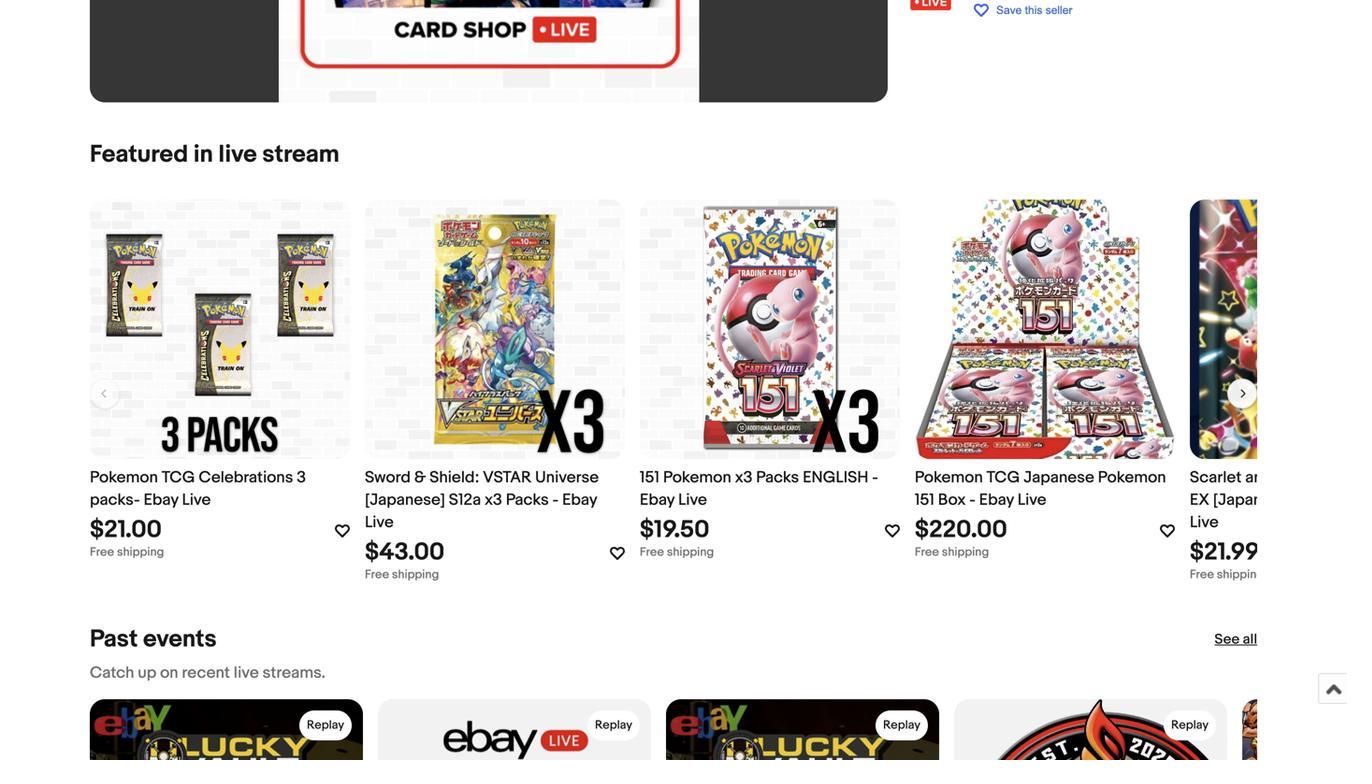 Task type: locate. For each thing, give the bounding box(es) containing it.
packs inside sword & shield: vstar universe [japanese] s12a x3 packs - ebay live
[[506, 491, 549, 511]]

1 horizontal spatial x3
[[735, 469, 753, 488]]

replay
[[307, 719, 344, 733], [595, 719, 633, 733], [883, 719, 921, 733], [1172, 719, 1209, 733]]

2 ebay from the left
[[562, 491, 597, 511]]

ebay right the 'packs-'
[[144, 491, 178, 511]]

0 horizontal spatial -
[[553, 491, 559, 511]]

shipping down '$21.00'
[[117, 546, 164, 560]]

1 horizontal spatial -
[[872, 469, 879, 488]]

featured in live stream
[[90, 140, 340, 169]]

ebay up $19.50
[[640, 491, 675, 511]]

4 ebay from the left
[[980, 491, 1014, 511]]

tcg
[[162, 469, 195, 488], [987, 469, 1020, 488]]

$19.50
[[640, 516, 710, 545]]

free
[[90, 546, 114, 560], [640, 546, 664, 560], [915, 546, 940, 560], [365, 568, 389, 583], [1190, 568, 1215, 583]]

1 vertical spatial x3
[[485, 491, 502, 511]]

tcg inside pokemon tcg japanese pokemon 151 box  - ebay live
[[987, 469, 1020, 488]]

[japanese]
[[365, 491, 445, 511]]

live down celebrations
[[182, 491, 211, 511]]

pokemon tcg celebrations 3 packs- ebay live link
[[90, 467, 350, 512]]

ebay right box on the right
[[980, 491, 1014, 511]]

x3
[[735, 469, 753, 488], [485, 491, 502, 511]]

live up $19.50
[[678, 491, 707, 511]]

free shipping for $220.00
[[915, 546, 989, 560]]

pokemon inside pokemon tcg celebrations 3 packs- ebay live
[[90, 469, 158, 488]]

0 horizontal spatial packs
[[506, 491, 549, 511]]

packs inside 151 pokemon x3 packs english  - ebay live
[[756, 469, 799, 488]]

1 tcg from the left
[[162, 469, 195, 488]]

free for $220.00
[[915, 546, 940, 560]]

2 horizontal spatial -
[[970, 491, 976, 511]]

packs left english
[[756, 469, 799, 488]]

live right recent on the left bottom
[[234, 664, 259, 684]]

- right box on the right
[[970, 491, 976, 511]]

1 horizontal spatial tcg
[[987, 469, 1020, 488]]

tcg left "japanese"
[[987, 469, 1020, 488]]

live inside pokemon tcg japanese pokemon 151 box  - ebay live
[[1018, 491, 1047, 511]]

0 horizontal spatial tcg
[[162, 469, 195, 488]]

free for $43.00
[[365, 568, 389, 583]]

save
[[997, 4, 1022, 16]]

free inside scarlet and violet: shi $21.99 free shipping
[[1190, 568, 1215, 583]]

up
[[138, 664, 157, 684]]

3 ebay from the left
[[640, 491, 675, 511]]

2 pokemon from the left
[[663, 469, 732, 488]]

shipping
[[117, 546, 164, 560], [667, 546, 714, 560], [942, 546, 989, 560], [392, 568, 439, 583], [1217, 568, 1265, 583]]

live right in
[[218, 140, 257, 169]]

3
[[297, 469, 306, 488]]

shipping down $19.50
[[667, 546, 714, 560]]

ebay inside pokemon tcg japanese pokemon 151 box  - ebay live
[[980, 491, 1014, 511]]

stream
[[262, 140, 340, 169]]

0 vertical spatial packs
[[756, 469, 799, 488]]

save this seller
[[997, 4, 1073, 16]]

151
[[640, 469, 660, 488], [915, 491, 935, 511]]

tcg inside pokemon tcg celebrations 3 packs- ebay live
[[162, 469, 195, 488]]

0 vertical spatial x3
[[735, 469, 753, 488]]

x3 down 'vstar'
[[485, 491, 502, 511]]

free shipping down $43.00
[[365, 568, 439, 583]]

151 left box on the right
[[915, 491, 935, 511]]

tcg for $21.00
[[162, 469, 195, 488]]

shipping down $220.00
[[942, 546, 989, 560]]

live inside pokemon tcg celebrations 3 packs- ebay live
[[182, 491, 211, 511]]

free down $19.50
[[640, 546, 664, 560]]

live down "japanese"
[[1018, 491, 1047, 511]]

0 horizontal spatial 151
[[640, 469, 660, 488]]

free down $43.00
[[365, 568, 389, 583]]

see all link
[[1215, 631, 1258, 650]]

free shipping for $43.00
[[365, 568, 439, 583]]

free shipping for $21.00
[[90, 546, 164, 560]]

1 ebay from the left
[[144, 491, 178, 511]]

past events
[[90, 626, 217, 655]]

free shipping
[[90, 546, 164, 560], [640, 546, 714, 560], [915, 546, 989, 560], [365, 568, 439, 583]]

pokemon
[[90, 469, 158, 488], [663, 469, 732, 488], [915, 469, 983, 488], [1098, 469, 1167, 488]]

x3 left english
[[735, 469, 753, 488]]

live down [japanese] at the bottom left of the page
[[365, 514, 394, 533]]

x3 inside sword & shield: vstar universe [japanese] s12a x3 packs - ebay live
[[485, 491, 502, 511]]

pokemon tcg celebrations 3 packs- ebay live
[[90, 469, 306, 511]]

free down $220.00
[[915, 546, 940, 560]]

0 horizontal spatial x3
[[485, 491, 502, 511]]

sword & shield: vstar universe [japanese] s12a x3 packs - ebay live image
[[365, 200, 625, 460]]

and
[[1246, 469, 1273, 488]]

scarlet and violet: shi link
[[1190, 467, 1348, 535]]

free shipping down '$21.00'
[[90, 546, 164, 560]]

151 up $19.50
[[640, 469, 660, 488]]

shipping for $43.00
[[392, 568, 439, 583]]

on
[[160, 664, 178, 684]]

free down $21.99
[[1190, 568, 1215, 583]]

free shipping down $220.00
[[915, 546, 989, 560]]

1 pokemon from the left
[[90, 469, 158, 488]]

live inside 151 pokemon x3 packs english  - ebay live
[[678, 491, 707, 511]]

pokemon up the 'packs-'
[[90, 469, 158, 488]]

tcg left celebrations
[[162, 469, 195, 488]]

recent
[[182, 664, 230, 684]]

free shipping down $19.50
[[640, 546, 714, 560]]

sword & shield: vstar universe [japanese] s12a x3 packs - ebay live
[[365, 469, 599, 533]]

shield:
[[430, 469, 479, 488]]

catch up on recent live streams.
[[90, 664, 326, 684]]

$220.00
[[915, 516, 1008, 545]]

-
[[872, 469, 879, 488], [553, 491, 559, 511], [970, 491, 976, 511]]

pokemon up $19.50
[[663, 469, 732, 488]]

- inside pokemon tcg japanese pokemon 151 box  - ebay live
[[970, 491, 976, 511]]

seller
[[1046, 4, 1073, 16]]

- right english
[[872, 469, 879, 488]]

vstar
[[483, 469, 532, 488]]

shipping for $21.00
[[117, 546, 164, 560]]

shipping down $43.00
[[392, 568, 439, 583]]

free down '$21.00'
[[90, 546, 114, 560]]

ebay
[[144, 491, 178, 511], [562, 491, 597, 511], [640, 491, 675, 511], [980, 491, 1014, 511]]

past
[[90, 626, 138, 655]]

4 pokemon from the left
[[1098, 469, 1167, 488]]

pokemon right "japanese"
[[1098, 469, 1167, 488]]

live
[[182, 491, 211, 511], [678, 491, 707, 511], [1018, 491, 1047, 511], [365, 514, 394, 533]]

1 vertical spatial packs
[[506, 491, 549, 511]]

free shipping for $19.50
[[640, 546, 714, 560]]

1 vertical spatial 151
[[915, 491, 935, 511]]

0 vertical spatial 151
[[640, 469, 660, 488]]

live
[[218, 140, 257, 169], [234, 664, 259, 684]]

packs
[[756, 469, 799, 488], [506, 491, 549, 511]]

packs down 'vstar'
[[506, 491, 549, 511]]

0 vertical spatial live
[[218, 140, 257, 169]]

1 horizontal spatial 151
[[915, 491, 935, 511]]

pokemon up box on the right
[[915, 469, 983, 488]]

- inside sword & shield: vstar universe [japanese] s12a x3 packs - ebay live
[[553, 491, 559, 511]]

ebay down universe
[[562, 491, 597, 511]]

- down universe
[[553, 491, 559, 511]]

1 horizontal spatial packs
[[756, 469, 799, 488]]

universe
[[535, 469, 599, 488]]

2 tcg from the left
[[987, 469, 1020, 488]]

shipping down $21.99
[[1217, 568, 1265, 583]]



Task type: describe. For each thing, give the bounding box(es) containing it.
151 inside 151 pokemon x3 packs english  - ebay live
[[640, 469, 660, 488]]

free for $21.00
[[90, 546, 114, 560]]

pokemon tcg japanese pokemon 151 box  - ebay live image
[[915, 177, 1175, 482]]

ebay inside pokemon tcg celebrations 3 packs- ebay live
[[144, 491, 178, 511]]

- inside 151 pokemon x3 packs english  - ebay live
[[872, 469, 879, 488]]

see
[[1215, 632, 1240, 649]]

151 pokemon x3 packs english  - ebay live
[[640, 469, 879, 511]]

celebrations
[[199, 469, 293, 488]]

all
[[1243, 632, 1258, 649]]

shipping for $19.50
[[667, 546, 714, 560]]

1 vertical spatial live
[[234, 664, 259, 684]]

in
[[194, 140, 213, 169]]

events
[[143, 626, 217, 655]]

$43.00
[[365, 539, 445, 568]]

box
[[938, 491, 966, 511]]

$21.99
[[1190, 539, 1260, 568]]

ebay inside 151 pokemon x3 packs english  - ebay live
[[640, 491, 675, 511]]

japanese
[[1024, 469, 1095, 488]]

shi
[[1328, 469, 1348, 488]]

shipping for $220.00
[[942, 546, 989, 560]]

pokemon inside 151 pokemon x3 packs english  - ebay live
[[663, 469, 732, 488]]

streams.
[[263, 664, 326, 684]]

3 replay from the left
[[883, 719, 921, 733]]

sword
[[365, 469, 411, 488]]

save this seller button
[[974, 3, 1073, 18]]

save this seller link
[[903, 0, 1258, 18]]

4 replay from the left
[[1172, 719, 1209, 733]]

151 pokemon x3 packs english  - ebay live link
[[640, 467, 900, 512]]

151 pokemon x3 packs english  - ebay live image
[[640, 200, 900, 460]]

1 replay from the left
[[307, 719, 344, 733]]

tcg for $220.00
[[987, 469, 1020, 488]]

scarlet
[[1190, 469, 1242, 488]]

sword & shield: vstar universe [japanese] s12a x3 packs - ebay live link
[[365, 467, 625, 535]]

2 replay from the left
[[595, 719, 633, 733]]

free for $19.50
[[640, 546, 664, 560]]

s12a
[[449, 491, 481, 511]]

x3 inside 151 pokemon x3 packs english  - ebay live
[[735, 469, 753, 488]]

shipping inside scarlet and violet: shi $21.99 free shipping
[[1217, 568, 1265, 583]]

live inside sword & shield: vstar universe [japanese] s12a x3 packs - ebay live
[[365, 514, 394, 533]]

see all
[[1215, 632, 1258, 649]]

pokemon tcg japanese pokemon 151 box  - ebay live link
[[915, 467, 1175, 512]]

$21.00
[[90, 516, 162, 545]]

pokemon tcg japanese pokemon 151 box  - ebay live
[[915, 469, 1167, 511]]

scarlet and violet: shi $21.99 free shipping
[[1190, 469, 1348, 583]]

violet:
[[1276, 469, 1324, 488]]

catch
[[90, 664, 134, 684]]

&
[[414, 469, 426, 488]]

151 inside pokemon tcg japanese pokemon 151 box  - ebay live
[[915, 491, 935, 511]]

packs-
[[90, 491, 140, 511]]

featured
[[90, 140, 188, 169]]

ebay inside sword & shield: vstar universe [japanese] s12a x3 packs - ebay live
[[562, 491, 597, 511]]

english
[[803, 469, 869, 488]]

3 pokemon from the left
[[915, 469, 983, 488]]

this
[[1025, 4, 1043, 16]]

pokemon tcg celebrations 3 packs- ebay live image
[[90, 200, 350, 460]]



Task type: vqa. For each thing, say whether or not it's contained in the screenshot.
featured in live stream at the top of page
yes



